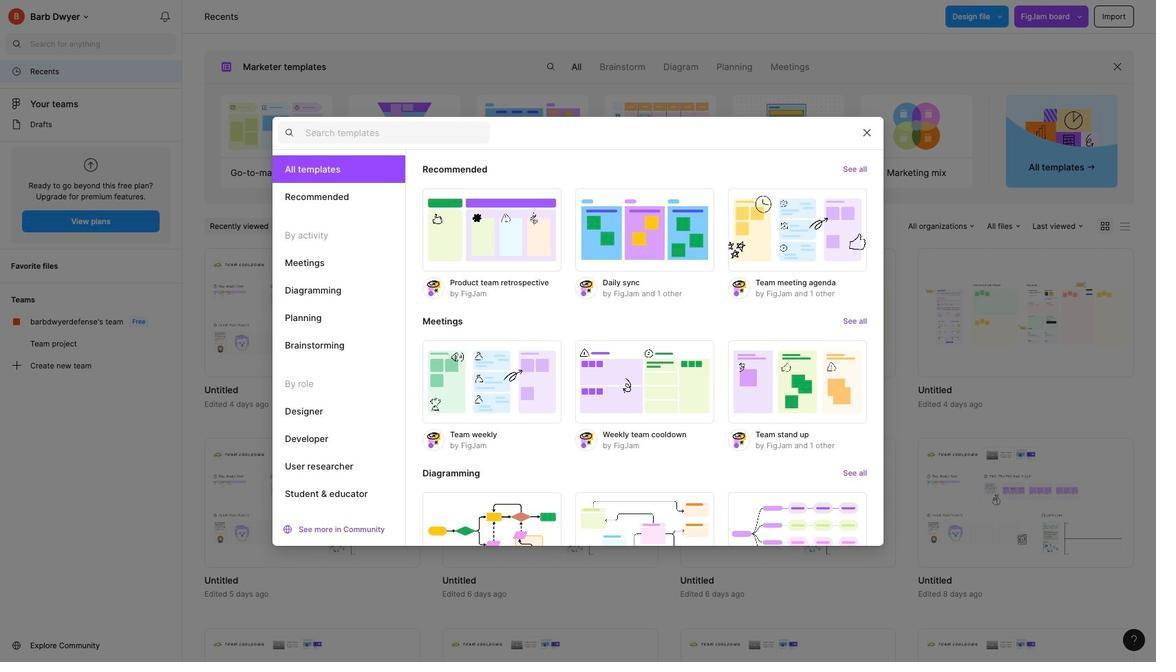 Task type: vqa. For each thing, say whether or not it's contained in the screenshot.
select zoom level icon
no



Task type: describe. For each thing, give the bounding box(es) containing it.
Search templates text field
[[306, 125, 490, 141]]

community 16 image
[[11, 641, 22, 652]]

marketing funnel image
[[349, 95, 460, 157]]

team stand up image
[[728, 341, 867, 424]]

1 vertical spatial search 32 image
[[540, 56, 562, 78]]

social media planner image
[[605, 95, 716, 157]]

team weekly image
[[423, 341, 562, 424]]

page 16 image
[[11, 119, 22, 130]]

daily sync image
[[575, 188, 715, 272]]



Task type: locate. For each thing, give the bounding box(es) containing it.
mindmap image
[[728, 493, 867, 576]]

search 32 image up competitor analysis image
[[540, 56, 562, 78]]

go-to-market (gtm) strategy image
[[221, 95, 332, 157]]

competitor analysis image
[[477, 95, 588, 157]]

search 32 image
[[6, 33, 28, 55], [540, 56, 562, 78]]

weekly team cooldown image
[[575, 341, 715, 424]]

diagram basics image
[[423, 493, 562, 576]]

bell 32 image
[[154, 6, 176, 28]]

0 vertical spatial search 32 image
[[6, 33, 28, 55]]

team meeting agenda image
[[728, 188, 867, 272]]

dialog
[[273, 116, 884, 604]]

1 horizontal spatial search 32 image
[[540, 56, 562, 78]]

recent 16 image
[[11, 66, 22, 77]]

file thumbnail image
[[211, 257, 414, 369], [449, 282, 652, 345], [687, 282, 890, 345], [925, 282, 1128, 345], [211, 447, 414, 559], [449, 447, 652, 559], [687, 447, 890, 559], [925, 447, 1128, 559], [211, 638, 414, 663], [449, 638, 652, 663], [687, 638, 890, 663], [925, 638, 1128, 663]]

marketing mix image
[[861, 95, 972, 157]]

uml diagram image
[[575, 493, 715, 576]]

creative brief template image
[[726, 95, 851, 157]]

0 horizontal spatial search 32 image
[[6, 33, 28, 55]]

see all all templates image
[[1026, 108, 1098, 156]]

search 32 image up recent 16 image
[[6, 33, 28, 55]]

product team retrospective image
[[423, 188, 562, 272]]

Search for anything text field
[[30, 39, 176, 50]]



